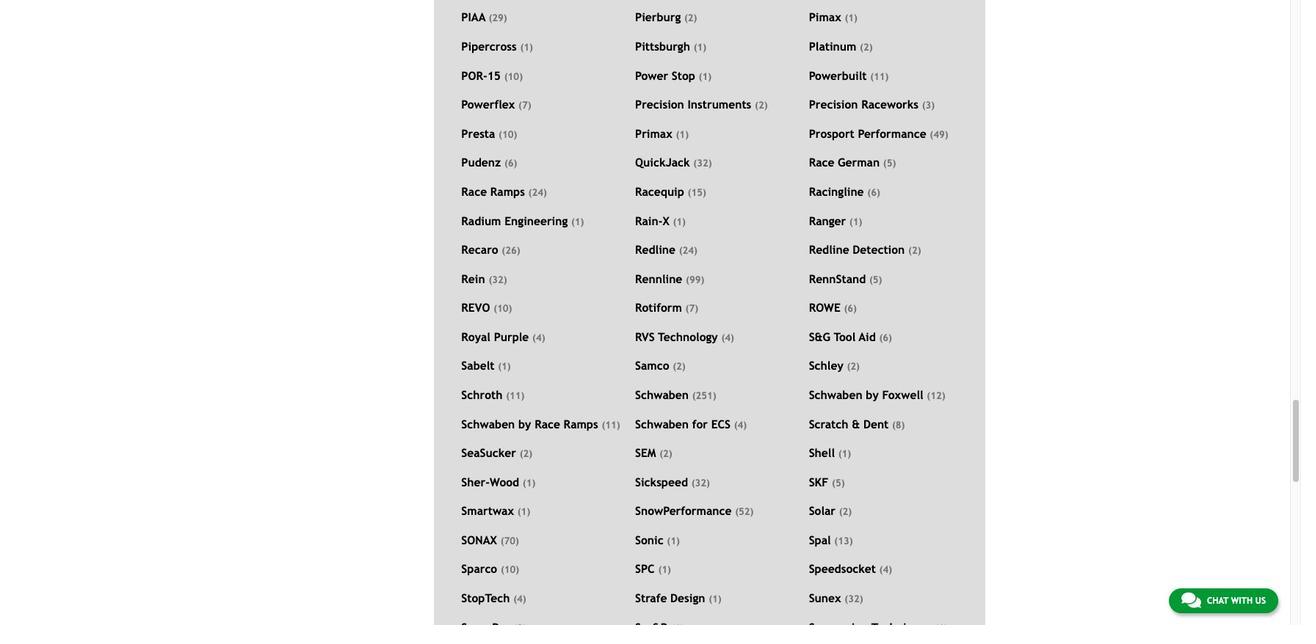 Task type: locate. For each thing, give the bounding box(es) containing it.
(2) up 'powerbuilt (11)'
[[860, 42, 873, 53]]

(32) inside sickspeed (32)
[[691, 478, 710, 489]]

(4) right ecs
[[734, 420, 747, 431]]

(1) inside sonic (1)
[[667, 536, 680, 547]]

(5)
[[883, 158, 896, 169], [869, 274, 882, 285], [832, 478, 845, 489]]

(2) inside 'samco (2)'
[[673, 362, 686, 373]]

(13)
[[834, 536, 853, 547]]

sem
[[635, 447, 656, 460]]

1 horizontal spatial (24)
[[679, 245, 698, 256]]

(1) right sonic
[[667, 536, 680, 547]]

(2) right detection
[[908, 245, 921, 256]]

(1) right design
[[709, 594, 722, 605]]

(4) inside schwaben for ecs (4)
[[734, 420, 747, 431]]

(251)
[[692, 391, 716, 402]]

(24) up engineering
[[528, 187, 547, 198]]

0 horizontal spatial precision
[[635, 98, 684, 111]]

1 horizontal spatial precision
[[809, 98, 858, 111]]

race for race ramps
[[461, 185, 487, 198]]

schwaben up seasucker
[[461, 418, 515, 431]]

(4) right stoptech
[[513, 594, 526, 605]]

(10) right 'presta'
[[499, 129, 517, 140]]

powerbuilt (11)
[[809, 69, 889, 82]]

1 vertical spatial (5)
[[869, 274, 882, 285]]

(2) inside schley (2)
[[847, 362, 860, 373]]

(5) inside skf (5)
[[832, 478, 845, 489]]

(32) inside 'sunex (32)'
[[845, 594, 863, 605]]

by
[[866, 388, 879, 402], [518, 418, 531, 431]]

(32) for sickspeed
[[691, 478, 710, 489]]

(1) inside rain-x (1)
[[673, 216, 686, 227]]

0 horizontal spatial (24)
[[528, 187, 547, 198]]

(5) for skf
[[832, 478, 845, 489]]

precision up primax (1)
[[635, 98, 684, 111]]

(6) inside racingline (6)
[[867, 187, 880, 198]]

0 vertical spatial by
[[866, 388, 879, 402]]

radium engineering (1)
[[461, 214, 584, 227]]

(4) right speedsocket
[[879, 565, 892, 576]]

schroth
[[461, 388, 503, 402]]

1 vertical spatial race
[[461, 185, 487, 198]]

racequip (15)
[[635, 185, 706, 198]]

(2)
[[684, 13, 697, 24], [860, 42, 873, 53], [755, 100, 768, 111], [908, 245, 921, 256], [673, 362, 686, 373], [847, 362, 860, 373], [520, 449, 532, 460], [660, 449, 672, 460], [839, 507, 852, 518]]

2 horizontal spatial (5)
[[883, 158, 896, 169]]

by up seasucker (2)
[[518, 418, 531, 431]]

ranger (1)
[[809, 214, 862, 227]]

(1) up "(70)"
[[517, 507, 530, 518]]

(10) inside presta (10)
[[499, 129, 517, 140]]

(32) for quickjack
[[693, 158, 712, 169]]

(32) up the snowperformance (52) on the bottom of the page
[[691, 478, 710, 489]]

(1) right pimax
[[845, 13, 858, 24]]

ecs
[[711, 418, 731, 431]]

comments image
[[1181, 592, 1201, 609]]

(24)
[[528, 187, 547, 198], [679, 245, 698, 256]]

ranger
[[809, 214, 846, 227]]

(6)
[[504, 158, 517, 169], [867, 187, 880, 198], [844, 303, 857, 314], [879, 333, 892, 344]]

sabelt (1)
[[461, 359, 511, 373]]

quickjack (32)
[[635, 156, 712, 169]]

(2) right pierburg
[[684, 13, 697, 24]]

schwaben for schwaben by race ramps
[[461, 418, 515, 431]]

wood
[[490, 476, 519, 489]]

(7) for powerflex
[[518, 100, 531, 111]]

2 redline from the left
[[809, 243, 849, 256]]

(1) inside the pittsburgh (1)
[[694, 42, 706, 53]]

strafe
[[635, 592, 667, 605]]

(1) inside primax (1)
[[676, 129, 689, 140]]

(4) inside speedsocket (4)
[[879, 565, 892, 576]]

(5) down detection
[[869, 274, 882, 285]]

(1) right sabelt
[[498, 362, 511, 373]]

0 vertical spatial (11)
[[870, 71, 889, 82]]

(10) right 15
[[504, 71, 523, 82]]

0 horizontal spatial (5)
[[832, 478, 845, 489]]

1 horizontal spatial race
[[535, 418, 560, 431]]

solar (2)
[[809, 505, 852, 518]]

x
[[663, 214, 670, 227]]

1 precision from the left
[[635, 98, 684, 111]]

racingline
[[809, 185, 864, 198]]

2 vertical spatial race
[[535, 418, 560, 431]]

redline for redline detection
[[809, 243, 849, 256]]

spal
[[809, 534, 831, 547]]

(2) inside pierburg (2)
[[684, 13, 697, 24]]

redline up rennline
[[635, 243, 676, 256]]

rein
[[461, 272, 485, 285]]

(2) down schwaben by race ramps (11)
[[520, 449, 532, 460]]

1 horizontal spatial redline
[[809, 243, 849, 256]]

racequip
[[635, 185, 684, 198]]

(10) right revo
[[494, 303, 512, 314]]

(2) right schley
[[847, 362, 860, 373]]

performance
[[858, 127, 926, 140]]

(99)
[[686, 274, 704, 285]]

(5) down performance
[[883, 158, 896, 169]]

raceworks
[[861, 98, 919, 111]]

precision
[[635, 98, 684, 111], [809, 98, 858, 111]]

presta (10)
[[461, 127, 517, 140]]

0 horizontal spatial race
[[461, 185, 487, 198]]

(2) for seasucker
[[520, 449, 532, 460]]

(1) right x
[[673, 216, 686, 227]]

skf
[[809, 476, 829, 489]]

(4) right purple
[[532, 333, 545, 344]]

(12)
[[927, 391, 945, 402]]

&
[[852, 418, 860, 431]]

rowe
[[809, 301, 841, 314]]

(1) right engineering
[[571, 216, 584, 227]]

(6) inside pudenz (6)
[[504, 158, 517, 169]]

(2) for samco
[[673, 362, 686, 373]]

(1) inside pimax (1)
[[845, 13, 858, 24]]

(11) inside schwaben by race ramps (11)
[[602, 420, 620, 431]]

(4) right technology
[[721, 333, 734, 344]]

(7) up technology
[[685, 303, 698, 314]]

(2) right sem
[[660, 449, 672, 460]]

powerbuilt
[[809, 69, 867, 82]]

sem (2)
[[635, 447, 672, 460]]

2 vertical spatial (11)
[[602, 420, 620, 431]]

1 vertical spatial (24)
[[679, 245, 698, 256]]

schwaben
[[635, 388, 689, 402], [809, 388, 863, 402], [461, 418, 515, 431], [635, 418, 689, 431]]

(6) down german
[[867, 187, 880, 198]]

(5) inside race german (5)
[[883, 158, 896, 169]]

racingline (6)
[[809, 185, 880, 198]]

pudenz (6)
[[461, 156, 517, 169]]

(5) inside rennstand (5)
[[869, 274, 882, 285]]

instruments
[[688, 98, 751, 111]]

spc (1)
[[635, 563, 671, 576]]

1 redline from the left
[[635, 243, 676, 256]]

(7) inside rotiform (7)
[[685, 303, 698, 314]]

(1) right ranger
[[849, 216, 862, 227]]

sunex
[[809, 592, 841, 605]]

platinum
[[809, 40, 856, 53]]

powerflex (7)
[[461, 98, 531, 111]]

1 vertical spatial ramps
[[564, 418, 598, 431]]

(2) right samco
[[673, 362, 686, 373]]

(24) up (99)
[[679, 245, 698, 256]]

(24) inside redline (24)
[[679, 245, 698, 256]]

design
[[670, 592, 705, 605]]

sonax
[[461, 534, 497, 547]]

(32) right rein
[[489, 274, 507, 285]]

(1) right shell
[[838, 449, 851, 460]]

2 vertical spatial (5)
[[832, 478, 845, 489]]

1 horizontal spatial ramps
[[564, 418, 598, 431]]

0 horizontal spatial (11)
[[506, 391, 525, 402]]

1 vertical spatial (7)
[[685, 303, 698, 314]]

ramps
[[490, 185, 525, 198], [564, 418, 598, 431]]

rvs technology (4)
[[635, 330, 734, 344]]

(4) inside royal purple (4)
[[532, 333, 545, 344]]

(6) inside the rowe (6)
[[844, 303, 857, 314]]

(70)
[[501, 536, 519, 547]]

foxwell
[[882, 388, 923, 402]]

1 vertical spatial by
[[518, 418, 531, 431]]

(11) inside 'powerbuilt (11)'
[[870, 71, 889, 82]]

(2) inside 'platinum (2)'
[[860, 42, 873, 53]]

1 horizontal spatial by
[[866, 388, 879, 402]]

(2) for sem
[[660, 449, 672, 460]]

(7) inside powerflex (7)
[[518, 100, 531, 111]]

schwaben down 'samco (2)' at the bottom
[[635, 388, 689, 402]]

pierburg (2)
[[635, 11, 697, 24]]

redline (24)
[[635, 243, 698, 256]]

pierburg
[[635, 11, 681, 24]]

(10) down "(70)"
[[501, 565, 519, 576]]

(2) inside solar (2)
[[839, 507, 852, 518]]

(32) inside rein (32)
[[489, 274, 507, 285]]

(10) inside sparco (10)
[[501, 565, 519, 576]]

(5) right skf
[[832, 478, 845, 489]]

(1)
[[845, 13, 858, 24], [520, 42, 533, 53], [694, 42, 706, 53], [699, 71, 712, 82], [676, 129, 689, 140], [571, 216, 584, 227], [673, 216, 686, 227], [849, 216, 862, 227], [498, 362, 511, 373], [838, 449, 851, 460], [523, 478, 536, 489], [517, 507, 530, 518], [667, 536, 680, 547], [658, 565, 671, 576], [709, 594, 722, 605]]

precision up prosport on the right top
[[809, 98, 858, 111]]

chat
[[1207, 596, 1229, 607]]

1 horizontal spatial (7)
[[685, 303, 698, 314]]

precision instruments (2)
[[635, 98, 768, 111]]

(10) inside revo (10)
[[494, 303, 512, 314]]

schwaben by race ramps (11)
[[461, 418, 620, 431]]

(7) right powerflex
[[518, 100, 531, 111]]

redline down ranger
[[809, 243, 849, 256]]

(6) up race ramps (24)
[[504, 158, 517, 169]]

(1) right spc in the bottom of the page
[[658, 565, 671, 576]]

1 horizontal spatial (11)
[[602, 420, 620, 431]]

schwaben up sem (2)
[[635, 418, 689, 431]]

(1) inside smartwax (1)
[[517, 507, 530, 518]]

(6) right rowe in the right of the page
[[844, 303, 857, 314]]

(1) right pipercross
[[520, 42, 533, 53]]

detection
[[853, 243, 905, 256]]

(32) right the sunex
[[845, 594, 863, 605]]

2 horizontal spatial race
[[809, 156, 834, 169]]

(1) right stop
[[699, 71, 712, 82]]

prosport performance (49)
[[809, 127, 948, 140]]

(4)
[[532, 333, 545, 344], [721, 333, 734, 344], [734, 420, 747, 431], [879, 565, 892, 576], [513, 594, 526, 605]]

(11) inside schroth (11)
[[506, 391, 525, 402]]

(2) inside seasucker (2)
[[520, 449, 532, 460]]

(4) inside rvs technology (4)
[[721, 333, 734, 344]]

engineering
[[505, 214, 568, 227]]

(1) right the 'primax'
[[676, 129, 689, 140]]

1 horizontal spatial (5)
[[869, 274, 882, 285]]

revo (10)
[[461, 301, 512, 314]]

0 vertical spatial (7)
[[518, 100, 531, 111]]

(10) for sparco
[[501, 565, 519, 576]]

schwaben for schwaben
[[635, 388, 689, 402]]

(11) for powerbuilt
[[870, 71, 889, 82]]

(2) right instruments
[[755, 100, 768, 111]]

by up the dent
[[866, 388, 879, 402]]

(32) up '(15)'
[[693, 158, 712, 169]]

speedsocket (4)
[[809, 563, 892, 576]]

(6) right aid
[[879, 333, 892, 344]]

royal purple (4)
[[461, 330, 545, 344]]

0 horizontal spatial (7)
[[518, 100, 531, 111]]

0 vertical spatial (24)
[[528, 187, 547, 198]]

0 vertical spatial ramps
[[490, 185, 525, 198]]

0 vertical spatial race
[[809, 156, 834, 169]]

0 horizontal spatial by
[[518, 418, 531, 431]]

0 horizontal spatial redline
[[635, 243, 676, 256]]

2 horizontal spatial (11)
[[870, 71, 889, 82]]

schwaben down schley (2)
[[809, 388, 863, 402]]

2 precision from the left
[[809, 98, 858, 111]]

1 vertical spatial (11)
[[506, 391, 525, 402]]

(2) inside sem (2)
[[660, 449, 672, 460]]

(32) inside quickjack (32)
[[693, 158, 712, 169]]

(2) right solar
[[839, 507, 852, 518]]

(1) up stop
[[694, 42, 706, 53]]

(7) for rotiform
[[685, 303, 698, 314]]

pittsburgh (1)
[[635, 40, 706, 53]]

0 vertical spatial (5)
[[883, 158, 896, 169]]

powerflex
[[461, 98, 515, 111]]

revo
[[461, 301, 490, 314]]

(1) right wood
[[523, 478, 536, 489]]

sickspeed
[[635, 476, 688, 489]]



Task type: describe. For each thing, give the bounding box(es) containing it.
(15)
[[688, 187, 706, 198]]

technology
[[658, 330, 718, 344]]

power
[[635, 69, 668, 82]]

precision raceworks (3)
[[809, 98, 935, 111]]

(32) for rein
[[489, 274, 507, 285]]

schwaben by foxwell (12)
[[809, 388, 945, 402]]

15
[[487, 69, 501, 82]]

stoptech
[[461, 592, 510, 605]]

precision for precision raceworks
[[809, 98, 858, 111]]

(1) inside radium engineering (1)
[[571, 216, 584, 227]]

(49)
[[930, 129, 948, 140]]

for
[[692, 418, 708, 431]]

schley
[[809, 359, 844, 373]]

(10) for presta
[[499, 129, 517, 140]]

rotiform (7)
[[635, 301, 698, 314]]

(52)
[[735, 507, 754, 518]]

(2) for solar
[[839, 507, 852, 518]]

schroth (11)
[[461, 388, 525, 402]]

(1) inside ranger (1)
[[849, 216, 862, 227]]

(5) for rennstand
[[869, 274, 882, 285]]

(1) inside the power stop (1)
[[699, 71, 712, 82]]

(29)
[[489, 13, 507, 24]]

schwaben for schwaben by foxwell
[[809, 388, 863, 402]]

(1) inside sabelt (1)
[[498, 362, 511, 373]]

rennline
[[635, 272, 682, 285]]

(10) for revo
[[494, 303, 512, 314]]

s&g tool aid (6)
[[809, 330, 892, 344]]

redline detection (2)
[[809, 243, 921, 256]]

rennline (99)
[[635, 272, 704, 285]]

sparco
[[461, 563, 497, 576]]

(24) inside race ramps (24)
[[528, 187, 547, 198]]

sher-
[[461, 476, 490, 489]]

s&g
[[809, 330, 831, 344]]

prosport
[[809, 127, 855, 140]]

snowperformance
[[635, 505, 732, 518]]

pipercross (1)
[[461, 40, 533, 53]]

(2) inside redline detection (2)
[[908, 245, 921, 256]]

pittsburgh
[[635, 40, 690, 53]]

royal
[[461, 330, 490, 344]]

schwaben for schwaben for ecs
[[635, 418, 689, 431]]

(1) inside spc (1)
[[658, 565, 671, 576]]

pipercross
[[461, 40, 517, 53]]

chat with us
[[1207, 596, 1266, 607]]

sparco (10)
[[461, 563, 519, 576]]

spal (13)
[[809, 534, 853, 547]]

(4) inside stoptech (4)
[[513, 594, 526, 605]]

snowperformance (52)
[[635, 505, 754, 518]]

schley (2)
[[809, 359, 860, 373]]

precision for precision instruments
[[635, 98, 684, 111]]

seasucker (2)
[[461, 447, 532, 460]]

recaro
[[461, 243, 498, 256]]

rein (32)
[[461, 272, 507, 285]]

rain-
[[635, 214, 663, 227]]

stop
[[672, 69, 695, 82]]

(1) inside pipercross (1)
[[520, 42, 533, 53]]

german
[[838, 156, 880, 169]]

por-15 (10)
[[461, 69, 523, 82]]

(2) for schley
[[847, 362, 860, 373]]

spc
[[635, 563, 655, 576]]

(11) for schroth
[[506, 391, 525, 402]]

(2) for pierburg
[[684, 13, 697, 24]]

rowe (6)
[[809, 301, 857, 314]]

primax
[[635, 127, 672, 140]]

0 horizontal spatial ramps
[[490, 185, 525, 198]]

(6) for rowe
[[844, 303, 857, 314]]

aid
[[859, 330, 876, 344]]

(6) inside "s&g tool aid (6)"
[[879, 333, 892, 344]]

dent
[[863, 418, 889, 431]]

piaa (29)
[[461, 11, 507, 24]]

strafe design (1)
[[635, 592, 722, 605]]

(2) inside precision instruments (2)
[[755, 100, 768, 111]]

speedsocket
[[809, 563, 876, 576]]

stoptech (4)
[[461, 592, 526, 605]]

sonax (70)
[[461, 534, 519, 547]]

(26)
[[502, 245, 520, 256]]

(6) for racingline
[[867, 187, 880, 198]]

(3)
[[922, 100, 935, 111]]

redline for redline
[[635, 243, 676, 256]]

samco (2)
[[635, 359, 686, 373]]

(1) inside shell (1)
[[838, 449, 851, 460]]

rvs
[[635, 330, 655, 344]]

race ramps (24)
[[461, 185, 547, 198]]

sonic
[[635, 534, 664, 547]]

rotiform
[[635, 301, 682, 314]]

purple
[[494, 330, 529, 344]]

by for foxwell
[[866, 388, 879, 402]]

power stop (1)
[[635, 69, 712, 82]]

rain-x (1)
[[635, 214, 686, 227]]

(2) for platinum
[[860, 42, 873, 53]]

smartwax
[[461, 505, 514, 518]]

(1) inside strafe design (1)
[[709, 594, 722, 605]]

tool
[[834, 330, 856, 344]]

sabelt
[[461, 359, 495, 373]]

race for race german
[[809, 156, 834, 169]]

schwaben (251)
[[635, 388, 716, 402]]

skf (5)
[[809, 476, 845, 489]]

seasucker
[[461, 447, 516, 460]]

(10) inside the por-15 (10)
[[504, 71, 523, 82]]

(6) for pudenz
[[504, 158, 517, 169]]

(8)
[[892, 420, 905, 431]]

race german (5)
[[809, 156, 896, 169]]

pimax
[[809, 11, 841, 24]]

rennstand (5)
[[809, 272, 882, 285]]

sher-wood (1)
[[461, 476, 536, 489]]

samco
[[635, 359, 669, 373]]

(32) for sunex
[[845, 594, 863, 605]]

scratch
[[809, 418, 848, 431]]

(1) inside sher-wood (1)
[[523, 478, 536, 489]]

by for race
[[518, 418, 531, 431]]

piaa
[[461, 11, 485, 24]]



Task type: vqa. For each thing, say whether or not it's contained in the screenshot.


